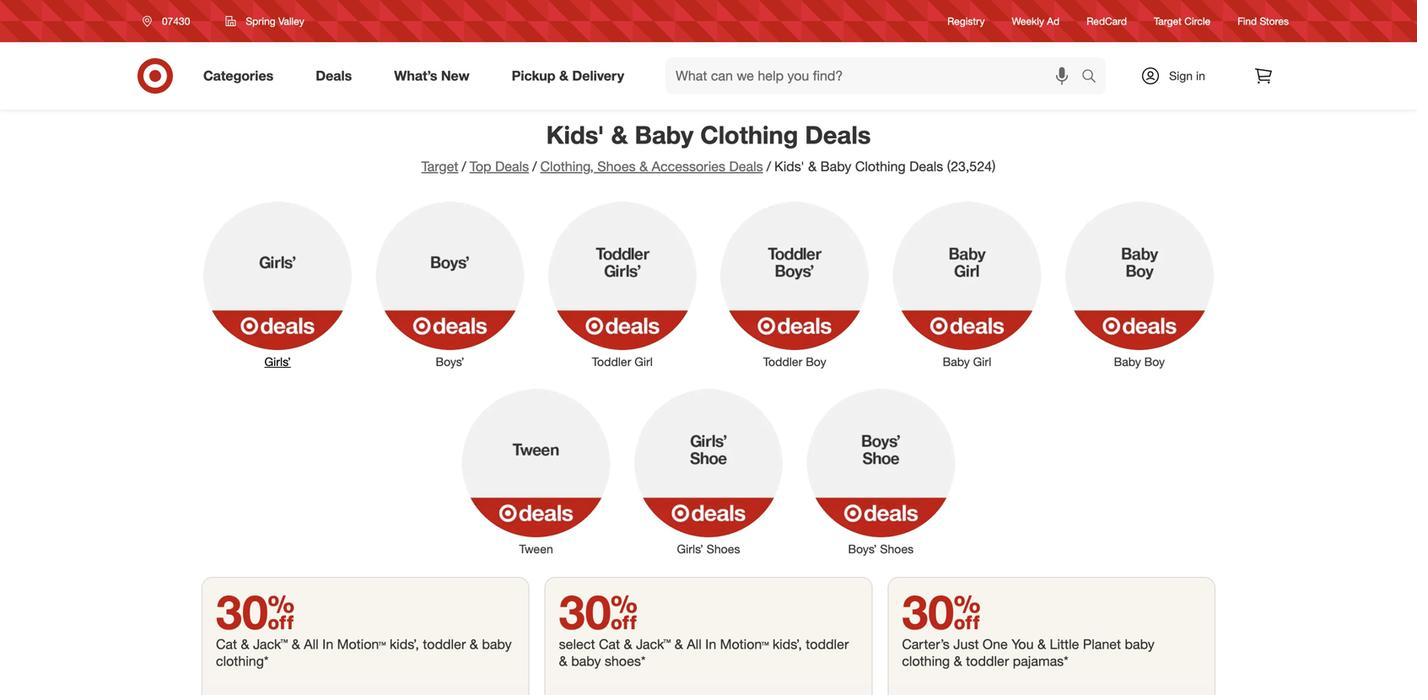 Task type: describe. For each thing, give the bounding box(es) containing it.
girls' shoes
[[677, 542, 740, 556]]

boys' link
[[364, 198, 536, 370]]

stores
[[1260, 15, 1289, 27]]

07430
[[162, 15, 190, 27]]

find stores link
[[1238, 14, 1289, 28]]

baby girl link
[[881, 198, 1054, 370]]

0 vertical spatial target
[[1154, 15, 1182, 27]]

0 vertical spatial clothing
[[700, 120, 798, 150]]

registry
[[948, 15, 985, 27]]

2 in from the left
[[705, 636, 717, 653]]

1 vertical spatial kids'
[[775, 158, 805, 175]]

girl for baby girl
[[973, 354, 992, 369]]

girls' shoes link
[[623, 386, 795, 558]]

sign in
[[1170, 68, 1206, 83]]

toddler girl
[[592, 354, 653, 369]]

What can we help you find? suggestions appear below search field
[[666, 57, 1086, 94]]

(23,524)
[[947, 158, 996, 175]]

new
[[441, 68, 470, 84]]

find
[[1238, 15, 1257, 27]]

4 ™ from the left
[[762, 636, 769, 653]]

clothing,
[[540, 158, 594, 175]]

girls' for girls'
[[265, 354, 291, 369]]

pickup & delivery link
[[497, 57, 645, 94]]

weekly
[[1012, 15, 1044, 27]]

target circle
[[1154, 15, 1211, 27]]

1 horizontal spatial clothing
[[855, 158, 906, 175]]

what's new
[[394, 68, 470, 84]]

valley
[[278, 15, 304, 27]]

0 vertical spatial kids'
[[546, 120, 605, 150]]

registry link
[[948, 14, 985, 28]]

boys' shoes
[[848, 542, 914, 556]]

top deals link
[[470, 158, 529, 175]]

ad
[[1047, 15, 1060, 27]]

search
[[1074, 69, 1115, 86]]

pickup
[[512, 68, 556, 84]]

spring valley button
[[215, 6, 315, 36]]

toddler for toddler boy
[[763, 354, 803, 369]]

1 / from the left
[[462, 158, 466, 175]]

baby shoes*
[[571, 653, 646, 670]]

boy for toddler boy
[[806, 354, 826, 369]]

what's new link
[[380, 57, 491, 94]]

toddler boy link
[[709, 198, 881, 370]]

planet
[[1083, 636, 1121, 653]]

search button
[[1074, 57, 1115, 98]]

2 / from the left
[[533, 158, 537, 175]]

tween
[[519, 542, 553, 556]]

1 jack from the left
[[253, 636, 281, 653]]

deals link
[[301, 57, 373, 94]]

2 ™ from the left
[[379, 636, 386, 653]]

1 all from the left
[[304, 636, 319, 653]]

target link
[[422, 158, 459, 175]]

toddler inside 30 carter's just one you & little planet baby clothing & toddler pajamas*
[[966, 653, 1009, 670]]

deals down what can we help you find? suggestions appear below search field
[[805, 120, 871, 150]]

boys' for boys'
[[436, 354, 464, 369]]

kids' & baby clothing deals target / top deals / clothing, shoes & accessories deals / kids' & baby clothing deals (23,524)
[[422, 120, 996, 175]]

baby boy link
[[1054, 198, 1226, 370]]

clothing, shoes & accessories deals link
[[540, 158, 763, 175]]

target circle link
[[1154, 14, 1211, 28]]

categories link
[[189, 57, 295, 94]]

pickup & delivery
[[512, 68, 624, 84]]

carter's
[[902, 636, 950, 653]]

weekly ad link
[[1012, 14, 1060, 28]]

deals left what's
[[316, 68, 352, 84]]



Task type: vqa. For each thing, say whether or not it's contained in the screenshot.
Ad
yes



Task type: locate. For each thing, give the bounding box(es) containing it.
1 vertical spatial boys'
[[848, 542, 877, 556]]

kids', for cat & jack ™ & all in motion ™
[[390, 636, 419, 653]]

0 horizontal spatial target
[[422, 158, 459, 175]]

0 horizontal spatial 30
[[216, 583, 295, 640]]

target left circle
[[1154, 15, 1182, 27]]

girl
[[635, 354, 653, 369], [973, 354, 992, 369]]

tween link
[[450, 386, 623, 558]]

1 girl from the left
[[635, 354, 653, 369]]

1 motion from the left
[[337, 636, 379, 653]]

girls'
[[265, 354, 291, 369], [677, 542, 704, 556]]

in
[[322, 636, 333, 653], [705, 636, 717, 653]]

1 toddler from the left
[[592, 354, 631, 369]]

& inside kids', toddler & baby shoes*
[[559, 653, 568, 670]]

0 horizontal spatial kids'
[[546, 120, 605, 150]]

categories
[[203, 68, 274, 84]]

0 horizontal spatial baby
[[482, 636, 512, 653]]

1 horizontal spatial motion
[[720, 636, 762, 653]]

select
[[559, 636, 595, 653]]

circle
[[1185, 15, 1211, 27]]

0 horizontal spatial motion
[[337, 636, 379, 653]]

2 toddler from the left
[[763, 354, 803, 369]]

toddler for kids', toddler & baby clothing*
[[423, 636, 466, 653]]

2 kids', from the left
[[773, 636, 802, 653]]

30 for cat
[[559, 583, 638, 640]]

30 for &
[[216, 583, 295, 640]]

& inside kids', toddler & baby clothing*
[[470, 636, 478, 653]]

0 vertical spatial boys'
[[436, 354, 464, 369]]

kids', inside kids', toddler & baby clothing*
[[390, 636, 419, 653]]

toddler inside toddler boy link
[[763, 354, 803, 369]]

1 horizontal spatial kids',
[[773, 636, 802, 653]]

0 horizontal spatial boys'
[[436, 354, 464, 369]]

delivery
[[572, 68, 624, 84]]

3 ™ from the left
[[664, 636, 671, 653]]

0 horizontal spatial shoes
[[598, 158, 636, 175]]

girls' for girls' shoes
[[677, 542, 704, 556]]

deals
[[316, 68, 352, 84], [805, 120, 871, 150], [495, 158, 529, 175], [729, 158, 763, 175], [910, 158, 944, 175]]

baby
[[482, 636, 512, 653], [1125, 636, 1155, 653]]

07430 button
[[132, 6, 208, 36]]

2 horizontal spatial shoes
[[880, 542, 914, 556]]

kids', toddler & baby shoes*
[[559, 636, 849, 670]]

0 horizontal spatial kids',
[[390, 636, 419, 653]]

0 horizontal spatial toddler
[[592, 354, 631, 369]]

1 horizontal spatial boys'
[[848, 542, 877, 556]]

&
[[559, 68, 569, 84], [611, 120, 628, 150], [640, 158, 648, 175], [808, 158, 817, 175], [241, 636, 249, 653], [292, 636, 300, 653], [470, 636, 478, 653], [624, 636, 632, 653], [675, 636, 683, 653], [1038, 636, 1046, 653], [559, 653, 568, 670], [954, 653, 962, 670]]

shoes for boys' shoes
[[880, 542, 914, 556]]

™
[[281, 636, 288, 653], [379, 636, 386, 653], [664, 636, 671, 653], [762, 636, 769, 653]]

1 vertical spatial girls'
[[677, 542, 704, 556]]

30 carter's just one you & little planet baby clothing & toddler pajamas*
[[902, 583, 1155, 670]]

0 horizontal spatial clothing
[[700, 120, 798, 150]]

30 up clothing
[[902, 583, 981, 640]]

target inside the kids' & baby clothing deals target / top deals / clothing, shoes & accessories deals / kids' & baby clothing deals (23,524)
[[422, 158, 459, 175]]

deals left (23,524)
[[910, 158, 944, 175]]

1 horizontal spatial boy
[[1145, 354, 1165, 369]]

1 vertical spatial target
[[422, 158, 459, 175]]

1 horizontal spatial girl
[[973, 354, 992, 369]]

2 horizontal spatial toddler
[[966, 653, 1009, 670]]

1 boy from the left
[[806, 354, 826, 369]]

select cat & jack ™ & all in motion ™
[[559, 636, 769, 653]]

1 baby from the left
[[482, 636, 512, 653]]

one
[[983, 636, 1008, 653]]

1 horizontal spatial kids'
[[775, 158, 805, 175]]

1 horizontal spatial in
[[705, 636, 717, 653]]

weekly ad
[[1012, 15, 1060, 27]]

jack up baby shoes*
[[636, 636, 664, 653]]

clothing
[[700, 120, 798, 150], [855, 158, 906, 175]]

all
[[304, 636, 319, 653], [687, 636, 702, 653]]

2 cat from the left
[[599, 636, 620, 653]]

deals right 'accessories'
[[729, 158, 763, 175]]

/
[[462, 158, 466, 175], [533, 158, 537, 175], [767, 158, 771, 175]]

baby
[[635, 120, 694, 150], [821, 158, 852, 175], [943, 354, 970, 369], [1114, 354, 1141, 369]]

2 horizontal spatial /
[[767, 158, 771, 175]]

shoes inside 'link'
[[880, 542, 914, 556]]

1 horizontal spatial all
[[687, 636, 702, 653]]

toddler
[[592, 354, 631, 369], [763, 354, 803, 369]]

shoes inside the kids' & baby clothing deals target / top deals / clothing, shoes & accessories deals / kids' & baby clothing deals (23,524)
[[598, 158, 636, 175]]

1 horizontal spatial girls'
[[677, 542, 704, 556]]

cat up the clothing*
[[216, 636, 237, 653]]

baby girl
[[943, 354, 992, 369]]

sign in link
[[1126, 57, 1232, 94]]

jack
[[253, 636, 281, 653], [636, 636, 664, 653]]

toddler inside kids', toddler & baby clothing*
[[423, 636, 466, 653]]

redcard link
[[1087, 14, 1127, 28]]

1 30 from the left
[[216, 583, 295, 640]]

in
[[1196, 68, 1206, 83]]

girl for toddler girl
[[635, 354, 653, 369]]

spring valley
[[246, 15, 304, 27]]

2 baby from the left
[[1125, 636, 1155, 653]]

spring
[[246, 15, 276, 27]]

baby left the select
[[482, 636, 512, 653]]

boy
[[806, 354, 826, 369], [1145, 354, 1165, 369]]

sign
[[1170, 68, 1193, 83]]

1 horizontal spatial toddler
[[806, 636, 849, 653]]

boys' shoes link
[[795, 386, 967, 558]]

cat up baby shoes*
[[599, 636, 620, 653]]

clothing
[[902, 653, 950, 670]]

motion
[[337, 636, 379, 653], [720, 636, 762, 653]]

you
[[1012, 636, 1034, 653]]

1 horizontal spatial cat
[[599, 636, 620, 653]]

0 horizontal spatial girl
[[635, 354, 653, 369]]

toddler boy
[[763, 354, 826, 369]]

kids', inside kids', toddler & baby shoes*
[[773, 636, 802, 653]]

1 in from the left
[[322, 636, 333, 653]]

boys' inside 'link'
[[848, 542, 877, 556]]

deals right top
[[495, 158, 529, 175]]

shoes
[[598, 158, 636, 175], [707, 542, 740, 556], [880, 542, 914, 556]]

/ right 'accessories'
[[767, 158, 771, 175]]

0 horizontal spatial cat
[[216, 636, 237, 653]]

cat & jack ™ & all in motion ™
[[216, 636, 386, 653]]

baby inside kids', toddler & baby clothing*
[[482, 636, 512, 653]]

30 up baby shoes*
[[559, 583, 638, 640]]

1 horizontal spatial 30
[[559, 583, 638, 640]]

2 boy from the left
[[1145, 354, 1165, 369]]

target
[[1154, 15, 1182, 27], [422, 158, 459, 175]]

3 / from the left
[[767, 158, 771, 175]]

1 horizontal spatial baby
[[1125, 636, 1155, 653]]

1 horizontal spatial toddler
[[763, 354, 803, 369]]

2 30 from the left
[[559, 583, 638, 640]]

what's
[[394, 68, 437, 84]]

just
[[954, 636, 979, 653]]

clothing*
[[216, 653, 269, 670]]

jack up the clothing*
[[253, 636, 281, 653]]

2 jack from the left
[[636, 636, 664, 653]]

girls' link
[[192, 198, 364, 370]]

1 horizontal spatial target
[[1154, 15, 1182, 27]]

30 inside 30 carter's just one you & little planet baby clothing & toddler pajamas*
[[902, 583, 981, 640]]

target left top
[[422, 158, 459, 175]]

1 horizontal spatial shoes
[[707, 542, 740, 556]]

baby boy
[[1114, 354, 1165, 369]]

toddler
[[423, 636, 466, 653], [806, 636, 849, 653], [966, 653, 1009, 670]]

2 all from the left
[[687, 636, 702, 653]]

boys'
[[436, 354, 464, 369], [848, 542, 877, 556]]

0 vertical spatial girls'
[[265, 354, 291, 369]]

toddler inside kids', toddler & baby shoes*
[[806, 636, 849, 653]]

boy for baby boy
[[1145, 354, 1165, 369]]

0 horizontal spatial toddler
[[423, 636, 466, 653]]

baby right planet
[[1125, 636, 1155, 653]]

shoes for girls' shoes
[[707, 542, 740, 556]]

0 horizontal spatial jack
[[253, 636, 281, 653]]

/ left top
[[462, 158, 466, 175]]

1 horizontal spatial jack
[[636, 636, 664, 653]]

1 horizontal spatial /
[[533, 158, 537, 175]]

baby inside 30 carter's just one you & little planet baby clothing & toddler pajamas*
[[1125, 636, 1155, 653]]

top
[[470, 158, 491, 175]]

2 girl from the left
[[973, 354, 992, 369]]

2 motion from the left
[[720, 636, 762, 653]]

toddler for toddler girl
[[592, 354, 631, 369]]

accessories
[[652, 158, 726, 175]]

1 ™ from the left
[[281, 636, 288, 653]]

kids', toddler & baby clothing*
[[216, 636, 512, 670]]

little
[[1050, 636, 1079, 653]]

0 horizontal spatial in
[[322, 636, 333, 653]]

3 30 from the left
[[902, 583, 981, 640]]

0 horizontal spatial boy
[[806, 354, 826, 369]]

/ left clothing,
[[533, 158, 537, 175]]

0 horizontal spatial girls'
[[265, 354, 291, 369]]

1 vertical spatial clothing
[[855, 158, 906, 175]]

pajamas*
[[1013, 653, 1069, 670]]

2 horizontal spatial 30
[[902, 583, 981, 640]]

30 up the clothing*
[[216, 583, 295, 640]]

kids', for select cat & jack ™ & all in motion ™
[[773, 636, 802, 653]]

redcard
[[1087, 15, 1127, 27]]

boys' for boys' shoes
[[848, 542, 877, 556]]

cat
[[216, 636, 237, 653], [599, 636, 620, 653]]

0 horizontal spatial all
[[304, 636, 319, 653]]

kids'
[[546, 120, 605, 150], [775, 158, 805, 175]]

toddler girl link
[[536, 198, 709, 370]]

0 horizontal spatial /
[[462, 158, 466, 175]]

30
[[216, 583, 295, 640], [559, 583, 638, 640], [902, 583, 981, 640]]

toddler inside toddler girl link
[[592, 354, 631, 369]]

toddler for kids', toddler & baby shoes*
[[806, 636, 849, 653]]

1 cat from the left
[[216, 636, 237, 653]]

find stores
[[1238, 15, 1289, 27]]

1 kids', from the left
[[390, 636, 419, 653]]



